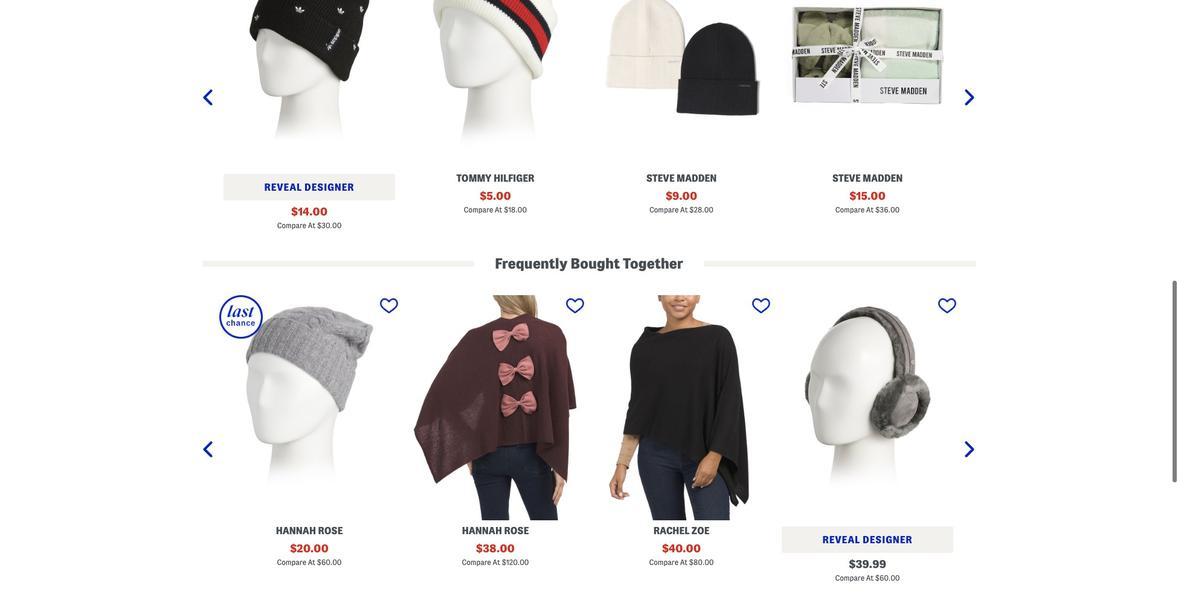 Task type: describe. For each thing, give the bounding box(es) containing it.
click or press b to reveal designer element for 39.99
[[782, 527, 953, 553]]

hannah for 38.00
[[462, 526, 502, 537]]

compare for 9.00
[[650, 206, 679, 214]]

rose for 20.00
[[318, 526, 343, 537]]

15.00
[[856, 191, 886, 202]]

designer for 39.99
[[863, 535, 913, 546]]

tommy hilfiger
[[456, 174, 535, 184]]

frequently bought together
[[495, 256, 683, 272]]

18.00
[[508, 206, 527, 214]]

60.00 for 39.99
[[880, 575, 900, 582]]

5.00 compare at 18.00
[[464, 191, 527, 214]]

steve madden for 15.00
[[832, 174, 903, 184]]

at for 40.00
[[680, 559, 688, 567]]

striped rib headband with flag patch image
[[405, 0, 585, 168]]

click or press b to reveal designer element for 14.00
[[224, 174, 395, 201]]

designer for 14.00
[[305, 183, 354, 193]]

hannah rose for 38.00
[[462, 526, 529, 537]]

39.99
[[856, 559, 886, 570]]

prev button
[[202, 295, 233, 604]]

frequently bought together list
[[30, 295, 976, 604]]

80.00
[[694, 559, 714, 567]]

bought
[[571, 256, 620, 272]]

at for 9.00
[[680, 206, 688, 214]]

prev
[[218, 295, 233, 303]]

5.00
[[487, 191, 511, 202]]

together
[[623, 256, 683, 272]]

60.00 for 20.00
[[321, 559, 342, 567]]

compare for 39.99
[[835, 575, 865, 582]]

at for 14.00
[[308, 222, 315, 230]]

brushed oversized buffalo plaid scarf with slippers image
[[778, 0, 958, 168]]

reveal designer for 39.99
[[823, 535, 913, 546]]

9.00
[[673, 191, 697, 202]]

14.00 compare at 30.00
[[277, 206, 342, 230]]

hannah rose for 20.00
[[276, 526, 343, 537]]

120.00
[[506, 559, 529, 567]]

hilfiger
[[494, 174, 535, 184]]

20.00 compare at 60.00
[[277, 543, 342, 567]]

compare for 15.00
[[835, 206, 865, 214]]

at for 20.00
[[308, 559, 315, 567]]

20.00
[[297, 543, 329, 555]]

steve for 15.00
[[832, 174, 861, 184]]

14.00
[[298, 206, 328, 218]]

steve madden for 9.00
[[646, 174, 717, 184]]



Task type: vqa. For each thing, say whether or not it's contained in the screenshot.
ROSE associated with 38.00
yes



Task type: locate. For each thing, give the bounding box(es) containing it.
embroidery beanie image
[[219, 0, 399, 168]]

hannah up 38.00
[[462, 526, 502, 537]]

click or press b to reveal designer element
[[224, 174, 395, 201], [782, 527, 953, 553]]

60.00 down the 39.99
[[880, 575, 900, 582]]

compare for 5.00
[[464, 206, 493, 214]]

hannah
[[276, 526, 316, 537], [462, 526, 502, 537]]

28.00
[[694, 206, 714, 214]]

1 horizontal spatial hannah
[[462, 526, 502, 537]]

compare for 14.00
[[277, 222, 306, 230]]

steve up 15.00
[[832, 174, 861, 184]]

compare
[[464, 206, 493, 214], [650, 206, 679, 214], [835, 206, 865, 214], [277, 222, 306, 230], [277, 559, 306, 567], [462, 559, 491, 567], [649, 559, 679, 567], [835, 575, 865, 582]]

steve madden
[[646, 174, 717, 184], [832, 174, 903, 184]]

madden for 9.00
[[677, 174, 717, 184]]

0 horizontal spatial click or press b to reveal designer element
[[224, 174, 395, 201]]

madden up 9.00
[[677, 174, 717, 184]]

rose
[[318, 526, 343, 537], [504, 526, 529, 537]]

compare down 5.00
[[464, 206, 493, 214]]

0 horizontal spatial reveal
[[264, 183, 302, 193]]

madden
[[677, 174, 717, 184], [863, 174, 903, 184]]

1 steve from the left
[[646, 174, 675, 184]]

60.00 inside 20.00 compare at 60.00
[[321, 559, 342, 567]]

at down 20.00
[[308, 559, 315, 567]]

rachel
[[654, 526, 690, 537]]

1 horizontal spatial madden
[[863, 174, 903, 184]]

reveal
[[264, 183, 302, 193], [823, 535, 860, 546]]

steve up 9.00
[[646, 174, 675, 184]]

zoe
[[692, 526, 710, 537]]

at for 15.00
[[866, 206, 874, 214]]

1 horizontal spatial reveal designer
[[823, 535, 913, 546]]

compare inside 40.00 compare at 80.00
[[649, 559, 679, 567]]

tommy
[[456, 174, 492, 184]]

2 steve madden from the left
[[832, 174, 903, 184]]

cashmere  bow back dress topper image
[[405, 296, 585, 521]]

0 horizontal spatial steve madden
[[646, 174, 717, 184]]

reveal designer
[[264, 183, 354, 193], [823, 535, 913, 546]]

1 rose from the left
[[318, 526, 343, 537]]

0 vertical spatial 60.00
[[321, 559, 342, 567]]

36.00
[[880, 206, 900, 214]]

2 madden from the left
[[863, 174, 903, 184]]

2 hannah from the left
[[462, 526, 502, 537]]

compare down 40.00
[[649, 559, 679, 567]]

at down 5.00
[[495, 206, 502, 214]]

reveal designer inside list
[[264, 183, 354, 193]]

hannah for 20.00
[[276, 526, 316, 537]]

reveal for 39.99
[[823, 535, 860, 546]]

0 horizontal spatial hannah
[[276, 526, 316, 537]]

click or press b to reveal designer element up the 39.99
[[782, 527, 953, 553]]

rose for 38.00
[[504, 526, 529, 537]]

0 horizontal spatial 60.00
[[321, 559, 342, 567]]

0 vertical spatial click or press b to reveal designer element
[[224, 174, 395, 201]]

0 horizontal spatial rose
[[318, 526, 343, 537]]

1 vertical spatial reveal designer
[[823, 535, 913, 546]]

hannah up 20.00
[[276, 526, 316, 537]]

1 hannah from the left
[[276, 526, 316, 537]]

1 horizontal spatial reveal
[[823, 535, 860, 546]]

at inside 39.99 compare at 60.00
[[866, 575, 874, 582]]

2pk ribbed fine gauge beanies image
[[592, 0, 772, 168]]

list
[[30, 0, 1178, 255]]

1 horizontal spatial steve
[[832, 174, 861, 184]]

at inside 40.00 compare at 80.00
[[680, 559, 688, 567]]

at down 15.00
[[866, 206, 874, 214]]

compare inside 38.00 compare at 120.00
[[462, 559, 491, 567]]

1 horizontal spatial click or press b to reveal designer element
[[782, 527, 953, 553]]

1 vertical spatial click or press b to reveal designer element
[[782, 527, 953, 553]]

30.00
[[322, 222, 342, 230]]

madden up 15.00
[[863, 174, 903, 184]]

9.00 compare at 28.00
[[650, 191, 714, 214]]

rose up 20.00
[[318, 526, 343, 537]]

classic single sheepskin earmuffs image
[[778, 296, 958, 521]]

0 vertical spatial reveal
[[264, 183, 302, 193]]

at inside 5.00 compare at 18.00
[[495, 206, 502, 214]]

compare down 15.00
[[835, 206, 865, 214]]

reveal up the 14.00
[[264, 183, 302, 193]]

0 vertical spatial reveal designer
[[264, 183, 354, 193]]

steve for 9.00
[[646, 174, 675, 184]]

list containing 5.00
[[30, 0, 1178, 255]]

1 horizontal spatial 60.00
[[880, 575, 900, 582]]

60.00 down 20.00
[[321, 559, 342, 567]]

at down 9.00
[[680, 206, 688, 214]]

at for 38.00
[[493, 559, 500, 567]]

compare for 38.00
[[462, 559, 491, 567]]

reveal inside 'frequently bought together' list
[[823, 535, 860, 546]]

designer
[[305, 183, 354, 193], [863, 535, 913, 546]]

at inside 38.00 compare at 120.00
[[493, 559, 500, 567]]

2 steve from the left
[[832, 174, 861, 184]]

reveal designer for 14.00
[[264, 183, 354, 193]]

0 horizontal spatial reveal designer
[[264, 183, 354, 193]]

compare inside 15.00 compare at 36.00
[[835, 206, 865, 214]]

madden for 15.00
[[863, 174, 903, 184]]

compare down 20.00
[[277, 559, 306, 567]]

at for 5.00
[[495, 206, 502, 214]]

cashmere chunky cable knitted beanie image
[[219, 296, 399, 521]]

at down 38.00
[[493, 559, 500, 567]]

reveal designer inside 'frequently bought together' list
[[823, 535, 913, 546]]

reveal designer up the 14.00
[[264, 183, 354, 193]]

60.00
[[321, 559, 342, 567], [880, 575, 900, 582]]

compare down the 39.99
[[835, 575, 865, 582]]

compare down 9.00
[[650, 206, 679, 214]]

compare down the 14.00
[[277, 222, 306, 230]]

reveal up the 39.99
[[823, 535, 860, 546]]

compare inside 14.00 compare at 30.00
[[277, 222, 306, 230]]

designer up the 39.99
[[863, 535, 913, 546]]

steve
[[646, 174, 675, 184], [832, 174, 861, 184]]

at
[[495, 206, 502, 214], [680, 206, 688, 214], [866, 206, 874, 214], [308, 222, 315, 230], [308, 559, 315, 567], [493, 559, 500, 567], [680, 559, 688, 567], [866, 575, 874, 582]]

compare for 40.00
[[649, 559, 679, 567]]

compare inside 9.00 compare at 28.00
[[650, 206, 679, 214]]

frequently
[[495, 256, 568, 272]]

at inside 9.00 compare at 28.00
[[680, 206, 688, 214]]

1 horizontal spatial rose
[[504, 526, 529, 537]]

40.00
[[669, 543, 701, 555]]

1 horizontal spatial steve madden
[[832, 174, 903, 184]]

38.00
[[483, 543, 515, 555]]

designer up the 14.00
[[305, 183, 354, 193]]

designer inside 'frequently bought together' list
[[863, 535, 913, 546]]

2 hannah rose from the left
[[462, 526, 529, 537]]

compare down 38.00
[[462, 559, 491, 567]]

steve madden up 15.00
[[832, 174, 903, 184]]

1 hannah rose from the left
[[276, 526, 343, 537]]

1 horizontal spatial designer
[[863, 535, 913, 546]]

1 madden from the left
[[677, 174, 717, 184]]

click or press b to reveal designer element inside 'frequently bought together' list
[[782, 527, 953, 553]]

rose up 38.00
[[504, 526, 529, 537]]

click or press b to reveal designer element inside list
[[224, 174, 395, 201]]

39.99 compare at 60.00
[[835, 559, 900, 582]]

1 vertical spatial designer
[[863, 535, 913, 546]]

reveal designer up the 39.99
[[823, 535, 913, 546]]

0 horizontal spatial hannah rose
[[276, 526, 343, 537]]

1 vertical spatial reveal
[[823, 535, 860, 546]]

at down the 39.99
[[866, 575, 874, 582]]

rachel zoe
[[654, 526, 710, 537]]

1 vertical spatial 60.00
[[880, 575, 900, 582]]

compare inside 5.00 compare at 18.00
[[464, 206, 493, 214]]

at down the 14.00
[[308, 222, 315, 230]]

at for 39.99
[[866, 575, 874, 582]]

1 steve madden from the left
[[646, 174, 717, 184]]

compare for 20.00
[[277, 559, 306, 567]]

at inside 20.00 compare at 60.00
[[308, 559, 315, 567]]

0 vertical spatial designer
[[305, 183, 354, 193]]

60.00 inside 39.99 compare at 60.00
[[880, 575, 900, 582]]

1 horizontal spatial hannah rose
[[462, 526, 529, 537]]

hannah rose up 38.00
[[462, 526, 529, 537]]

steve madden up 9.00
[[646, 174, 717, 184]]

15.00 compare at 36.00
[[835, 191, 900, 214]]

0 horizontal spatial designer
[[305, 183, 354, 193]]

reveal for 14.00
[[264, 183, 302, 193]]

38.00 compare at 120.00
[[462, 543, 529, 567]]

40.00 compare at 80.00
[[649, 543, 714, 567]]

compare inside 39.99 compare at 60.00
[[835, 575, 865, 582]]

cashmere pointed topper image
[[592, 296, 772, 521]]

hannah rose
[[276, 526, 343, 537], [462, 526, 529, 537]]

at down 40.00
[[680, 559, 688, 567]]

at inside 14.00 compare at 30.00
[[308, 222, 315, 230]]

compare inside 20.00 compare at 60.00
[[277, 559, 306, 567]]

hannah rose up 20.00
[[276, 526, 343, 537]]

2 rose from the left
[[504, 526, 529, 537]]

0 horizontal spatial steve
[[646, 174, 675, 184]]

at inside 15.00 compare at 36.00
[[866, 206, 874, 214]]

0 horizontal spatial madden
[[677, 174, 717, 184]]

click or press b to reveal designer element up the 14.00
[[224, 174, 395, 201]]



